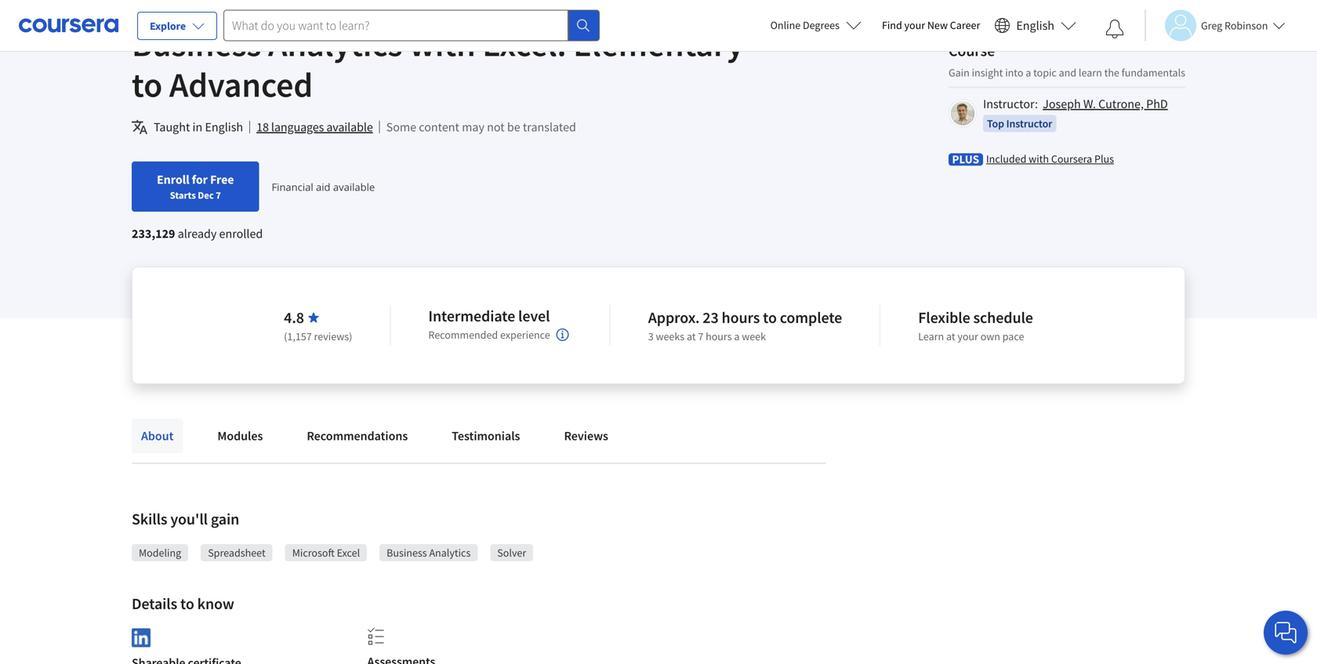 Task type: locate. For each thing, give the bounding box(es) containing it.
0 vertical spatial 7
[[216, 189, 221, 202]]

1 horizontal spatial your
[[958, 329, 979, 344]]

0 horizontal spatial at
[[687, 329, 696, 344]]

johns hopkins university image
[[132, 0, 167, 11]]

at inside 'flexible schedule learn at your own pace'
[[947, 329, 956, 344]]

microsoft excel
[[292, 546, 360, 560]]

enroll
[[157, 172, 189, 187]]

business analytics
[[387, 546, 471, 560]]

and
[[1059, 66, 1077, 80]]

enrolled
[[219, 226, 263, 242]]

level
[[519, 306, 550, 326]]

2 horizontal spatial to
[[763, 308, 777, 328]]

new
[[928, 18, 948, 32]]

plus
[[1095, 152, 1115, 166]]

to left know
[[180, 594, 194, 614]]

english right in on the left
[[205, 119, 243, 135]]

1 vertical spatial 7
[[698, 329, 704, 344]]

with inside business analytics with excel: elementary to advanced
[[410, 22, 476, 66]]

coursera plus image
[[949, 153, 984, 166]]

chat with us image
[[1274, 620, 1299, 646]]

complete
[[780, 308, 843, 328]]

1 vertical spatial a
[[735, 329, 740, 344]]

reviews
[[564, 428, 609, 444]]

0 vertical spatial hours
[[722, 308, 760, 328]]

approx.
[[648, 308, 700, 328]]

coursera
[[1052, 152, 1093, 166]]

financial aid available button
[[272, 180, 375, 194]]

gain
[[211, 509, 239, 529]]

1 horizontal spatial business
[[387, 546, 427, 560]]

your inside 'flexible schedule learn at your own pace'
[[958, 329, 979, 344]]

course
[[949, 41, 996, 60]]

0 horizontal spatial your
[[905, 18, 926, 32]]

advanced
[[169, 63, 313, 106]]

None search field
[[224, 10, 600, 41]]

business
[[132, 22, 261, 66], [387, 546, 427, 560]]

0 horizontal spatial analytics
[[268, 22, 403, 66]]

1 horizontal spatial analytics
[[429, 546, 471, 560]]

hours down 23
[[706, 329, 732, 344]]

1 vertical spatial business
[[387, 546, 427, 560]]

about link
[[132, 419, 183, 453]]

0 vertical spatial analytics
[[268, 22, 403, 66]]

learn
[[1079, 66, 1103, 80]]

a left week
[[735, 329, 740, 344]]

greg robinson button
[[1145, 10, 1286, 41]]

aid
[[316, 180, 331, 194]]

18 languages available button
[[257, 118, 373, 136]]

not
[[487, 119, 505, 135]]

hours up week
[[722, 308, 760, 328]]

to up taught
[[132, 63, 162, 106]]

with
[[410, 22, 476, 66], [1029, 152, 1050, 166]]

business down "johns hopkins university" 'image'
[[132, 22, 261, 66]]

to inside "approx. 23 hours to complete 3 weeks at 7 hours a week"
[[763, 308, 777, 328]]

1 vertical spatial to
[[763, 308, 777, 328]]

pace
[[1003, 329, 1025, 344]]

english
[[1017, 18, 1055, 33], [205, 119, 243, 135]]

2 vertical spatial to
[[180, 594, 194, 614]]

online degrees
[[771, 18, 840, 32]]

0 horizontal spatial to
[[132, 63, 162, 106]]

0 vertical spatial to
[[132, 63, 162, 106]]

find
[[882, 18, 903, 32]]

1 horizontal spatial at
[[947, 329, 956, 344]]

0 horizontal spatial business
[[132, 22, 261, 66]]

1 horizontal spatial with
[[1029, 152, 1050, 166]]

english up course gain insight into a topic and learn the fundamentals
[[1017, 18, 1055, 33]]

available left some
[[327, 119, 373, 135]]

analytics for business analytics
[[429, 546, 471, 560]]

0 vertical spatial english
[[1017, 18, 1055, 33]]

a
[[1026, 66, 1032, 80], [735, 329, 740, 344]]

spreadsheet
[[208, 546, 266, 560]]

at right weeks
[[687, 329, 696, 344]]

at inside "approx. 23 hours to complete 3 weeks at 7 hours a week"
[[687, 329, 696, 344]]

enroll for free starts dec 7
[[157, 172, 234, 202]]

modeling
[[139, 546, 181, 560]]

business right "excel"
[[387, 546, 427, 560]]

explore
[[150, 19, 186, 33]]

0 horizontal spatial 7
[[216, 189, 221, 202]]

degrees
[[803, 18, 840, 32]]

dec
[[198, 189, 214, 202]]

0 vertical spatial business
[[132, 22, 261, 66]]

1 vertical spatial your
[[958, 329, 979, 344]]

2 at from the left
[[947, 329, 956, 344]]

business inside business analytics with excel: elementary to advanced
[[132, 22, 261, 66]]

to up week
[[763, 308, 777, 328]]

taught
[[154, 119, 190, 135]]

analytics
[[268, 22, 403, 66], [429, 546, 471, 560]]

included with coursera plus
[[987, 152, 1115, 166]]

weeks
[[656, 329, 685, 344]]

0 vertical spatial with
[[410, 22, 476, 66]]

your left own at the right
[[958, 329, 979, 344]]

be
[[507, 119, 521, 135]]

7 inside the enroll for free starts dec 7
[[216, 189, 221, 202]]

taught in english
[[154, 119, 243, 135]]

0 vertical spatial your
[[905, 18, 926, 32]]

phd
[[1147, 96, 1169, 112]]

languages
[[271, 119, 324, 135]]

intermediate
[[429, 306, 515, 326]]

your right find
[[905, 18, 926, 32]]

english inside english button
[[1017, 18, 1055, 33]]

1 horizontal spatial 7
[[698, 329, 704, 344]]

information about difficulty level pre-requisites. image
[[557, 329, 569, 341]]

0 horizontal spatial english
[[205, 119, 243, 135]]

available for 18 languages available
[[327, 119, 373, 135]]

available for financial aid available
[[333, 180, 375, 194]]

3
[[648, 329, 654, 344]]

(1,157
[[284, 329, 312, 344]]

about
[[141, 428, 174, 444]]

experience
[[500, 328, 550, 342]]

some
[[386, 119, 417, 135]]

1 vertical spatial available
[[333, 180, 375, 194]]

financial
[[272, 180, 313, 194]]

7 right dec
[[216, 189, 221, 202]]

1 vertical spatial with
[[1029, 152, 1050, 166]]

available
[[327, 119, 373, 135], [333, 180, 375, 194]]

1 horizontal spatial a
[[1026, 66, 1032, 80]]

online degrees button
[[758, 8, 875, 42]]

a right into
[[1026, 66, 1032, 80]]

7
[[216, 189, 221, 202], [698, 329, 704, 344]]

excel
[[337, 546, 360, 560]]

analytics inside business analytics with excel: elementary to advanced
[[268, 22, 403, 66]]

1 horizontal spatial english
[[1017, 18, 1055, 33]]

available inside "button"
[[327, 119, 373, 135]]

at right learn
[[947, 329, 956, 344]]

1 vertical spatial english
[[205, 119, 243, 135]]

0 horizontal spatial a
[[735, 329, 740, 344]]

1 horizontal spatial to
[[180, 594, 194, 614]]

0 vertical spatial available
[[327, 119, 373, 135]]

1 at from the left
[[687, 329, 696, 344]]

business for business analytics with excel: elementary to advanced
[[132, 22, 261, 66]]

0 vertical spatial a
[[1026, 66, 1032, 80]]

free
[[210, 172, 234, 187]]

instructor: joseph w. cutrone, phd top instructor
[[984, 96, 1169, 131]]

your
[[905, 18, 926, 32], [958, 329, 979, 344]]

recommendations
[[307, 428, 408, 444]]

available right aid
[[333, 180, 375, 194]]

7 down 23
[[698, 329, 704, 344]]

1 vertical spatial analytics
[[429, 546, 471, 560]]

w.
[[1084, 96, 1097, 112]]

some content may not be translated
[[386, 119, 576, 135]]

included
[[987, 152, 1027, 166]]

0 horizontal spatial with
[[410, 22, 476, 66]]



Task type: vqa. For each thing, say whether or not it's contained in the screenshot.
the top certificates
no



Task type: describe. For each thing, give the bounding box(es) containing it.
details to know
[[132, 594, 234, 614]]

business for business analytics
[[387, 546, 427, 560]]

4.8
[[284, 308, 304, 328]]

modules
[[218, 428, 263, 444]]

included with coursera plus link
[[987, 151, 1115, 167]]

elementary
[[574, 22, 744, 66]]

solver
[[498, 546, 527, 560]]

find your new career
[[882, 18, 981, 32]]

career
[[951, 18, 981, 32]]

joseph
[[1043, 96, 1082, 112]]

reviews link
[[555, 419, 618, 453]]

skills
[[132, 509, 167, 529]]

1 vertical spatial hours
[[706, 329, 732, 344]]

What do you want to learn? text field
[[224, 10, 569, 41]]

recommended
[[429, 328, 498, 342]]

greg robinson
[[1202, 18, 1269, 33]]

translated
[[523, 119, 576, 135]]

to inside business analytics with excel: elementary to advanced
[[132, 63, 162, 106]]

instructor:
[[984, 96, 1039, 112]]

know
[[197, 594, 234, 614]]

coursera image
[[19, 13, 118, 38]]

online
[[771, 18, 801, 32]]

joseph w. cutrone, phd image
[[952, 102, 975, 125]]

approx. 23 hours to complete 3 weeks at 7 hours a week
[[648, 308, 843, 344]]

gain
[[949, 66, 970, 80]]

(1,157 reviews)
[[284, 329, 353, 344]]

cutrone,
[[1099, 96, 1144, 112]]

explore button
[[137, 12, 217, 40]]

week
[[742, 329, 766, 344]]

microsoft
[[292, 546, 335, 560]]

schedule
[[974, 308, 1034, 328]]

own
[[981, 329, 1001, 344]]

flexible
[[919, 308, 971, 328]]

the
[[1105, 66, 1120, 80]]

show notifications image
[[1106, 20, 1125, 38]]

18 languages available
[[257, 119, 373, 135]]

topic
[[1034, 66, 1057, 80]]

find your new career link
[[875, 16, 989, 35]]

top
[[988, 116, 1005, 131]]

robinson
[[1225, 18, 1269, 33]]

content
[[419, 119, 460, 135]]

a inside course gain insight into a topic and learn the fundamentals
[[1026, 66, 1032, 80]]

testimonials
[[452, 428, 520, 444]]

may
[[462, 119, 485, 135]]

recommended experience
[[429, 328, 550, 342]]

modules link
[[208, 419, 272, 453]]

for
[[192, 172, 208, 187]]

skills you'll gain
[[132, 509, 239, 529]]

excel:
[[483, 22, 567, 66]]

23
[[703, 308, 719, 328]]

a inside "approx. 23 hours to complete 3 weeks at 7 hours a week"
[[735, 329, 740, 344]]

flexible schedule learn at your own pace
[[919, 308, 1034, 344]]

fundamentals
[[1122, 66, 1186, 80]]

english button
[[989, 0, 1083, 51]]

18
[[257, 119, 269, 135]]

you'll
[[170, 509, 208, 529]]

details
[[132, 594, 177, 614]]

course gain insight into a topic and learn the fundamentals
[[949, 41, 1186, 80]]

business analytics with excel: elementary to advanced
[[132, 22, 744, 106]]

financial aid available
[[272, 180, 375, 194]]

analytics for business analytics with excel: elementary to advanced
[[268, 22, 403, 66]]

233,129
[[132, 226, 175, 242]]

reviews)
[[314, 329, 353, 344]]

recommendations link
[[298, 419, 418, 453]]

intermediate level
[[429, 306, 550, 326]]

instructor
[[1007, 116, 1053, 131]]

learn
[[919, 329, 945, 344]]

joseph w. cutrone, phd link
[[1043, 96, 1169, 112]]

in
[[193, 119, 203, 135]]

into
[[1006, 66, 1024, 80]]

already
[[178, 226, 217, 242]]

7 inside "approx. 23 hours to complete 3 weeks at 7 hours a week"
[[698, 329, 704, 344]]



